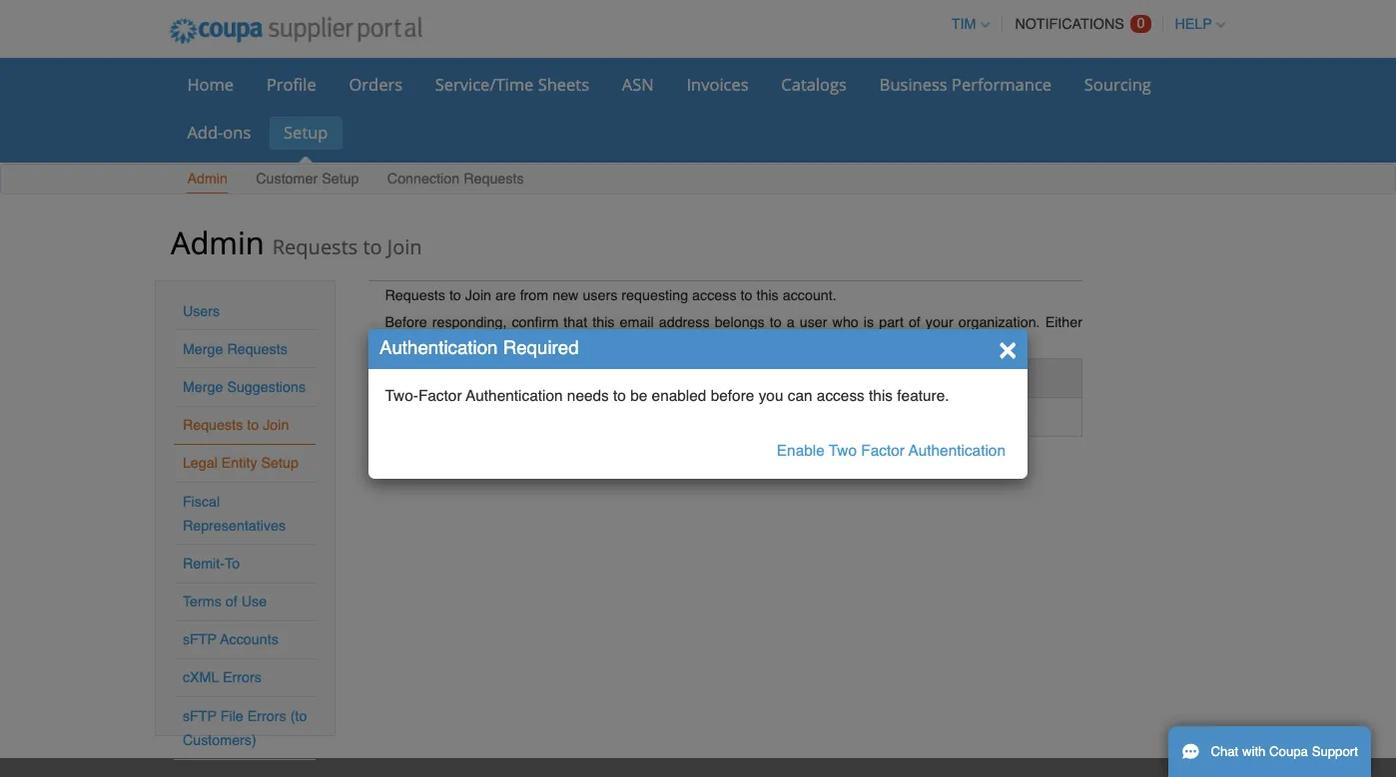 Task type: vqa. For each thing, say whether or not it's contained in the screenshot.
Tell us what you think
no



Task type: describe. For each thing, give the bounding box(es) containing it.
1 vertical spatial factor
[[783, 402, 823, 419]]

catalogs
[[710, 66, 770, 87]]

their
[[793, 301, 818, 316]]

performance
[[865, 66, 956, 87]]

authentication required
[[345, 306, 526, 325]]

enable two factor authentication link
[[706, 402, 914, 419]]

that
[[512, 286, 534, 301]]

account.
[[712, 261, 761, 276]]

requests to join link
[[166, 380, 263, 394]]

are
[[450, 261, 469, 276]]

sheets
[[489, 66, 536, 87]]

requests up before
[[350, 261, 405, 276]]

appropriate
[[596, 301, 662, 316]]

requests up legal
[[166, 380, 221, 394]]

all clear! no open user join requests.
[[366, 372, 578, 387]]

two
[[753, 402, 779, 419]]

merge requests link
[[166, 310, 261, 325]]

this up (and
[[539, 286, 559, 301]]

remit-to
[[166, 506, 218, 520]]

1 vertical spatial setup
[[292, 155, 326, 169]]

asn
[[565, 66, 594, 87]]

requests to join
[[166, 380, 263, 394]]

you
[[690, 352, 712, 369]]

belongs
[[650, 286, 695, 301]]

customers)
[[166, 666, 233, 681]]

confirm
[[465, 286, 508, 301]]

ons
[[203, 110, 228, 131]]

terms
[[166, 540, 201, 555]]

connection
[[352, 155, 418, 169]]

setup link
[[245, 106, 311, 136]]

admin link
[[169, 150, 208, 176]]

users link
[[166, 276, 200, 290]]

home link
[[157, 62, 225, 92]]

join inside 'before responding, confirm that this email address belongs to a user who is part of your organization. either invite the user to join this account (and set appropriate permissions) or reject their request to join.'
[[449, 301, 469, 316]]

sftp for sftp file errors (to customers)
[[166, 644, 197, 659]]

cxml
[[166, 610, 199, 624]]

merge for merge suggestions
[[166, 345, 203, 359]]

admin requests to join
[[155, 201, 384, 239]]

×
[[908, 300, 924, 333]]

this up "belongs"
[[688, 261, 708, 276]]

connection requests link
[[351, 150, 477, 176]]

clear!
[[384, 372, 416, 387]]

1 vertical spatial of
[[205, 540, 216, 555]]

be
[[573, 352, 589, 369]]

invoices
[[624, 66, 681, 87]]

customer setup link
[[232, 150, 327, 176]]

to inside admin requests to join
[[330, 212, 347, 237]]

1 vertical spatial join
[[501, 372, 521, 387]]

0 vertical spatial authentication
[[345, 306, 453, 325]]

sourcing link
[[973, 62, 1060, 92]]

sftp accounts
[[166, 575, 253, 589]]

request
[[822, 301, 865, 316]]

to
[[204, 506, 218, 520]]

requested
[[531, 337, 597, 351]]

enable two factor authentication
[[706, 402, 914, 419]]

suggestions
[[206, 345, 278, 359]]

0 vertical spatial setup
[[258, 110, 298, 131]]

remit-
[[166, 506, 204, 520]]

join for requests to join
[[239, 380, 263, 394]]

a
[[715, 286, 722, 301]]

file
[[200, 644, 221, 659]]

the
[[384, 301, 402, 316]]

all
[[366, 372, 380, 387]]

before
[[350, 286, 388, 301]]

feature.
[[816, 352, 863, 369]]

invite
[[350, 301, 380, 316]]

before responding, confirm that this email address belongs to a user who is part of your organization. either invite the user to join this account (and set appropriate permissions) or reject their request to join.
[[350, 286, 984, 316]]

2 horizontal spatial user
[[727, 286, 752, 301]]

accounts
[[200, 575, 253, 589]]

enabled
[[592, 352, 642, 369]]

legal entity setup link
[[166, 414, 271, 429]]

merge suggestions
[[166, 345, 278, 359]]

requests.
[[525, 372, 578, 387]]

organization.
[[871, 286, 946, 301]]

email
[[563, 286, 594, 301]]

sftp file errors (to customers)
[[166, 644, 279, 681]]

sftp file errors (to customers) link
[[166, 644, 279, 681]]

representatives
[[166, 471, 260, 485]]

(and
[[546, 301, 572, 316]]

0 vertical spatial factor
[[380, 352, 420, 369]]

business
[[800, 66, 861, 87]]

remit-to link
[[166, 506, 218, 520]]



Task type: locate. For each thing, give the bounding box(es) containing it.
1 vertical spatial access
[[743, 352, 786, 369]]

business performance
[[800, 66, 956, 87]]

1 sftp from the top
[[166, 575, 197, 589]]

requests up suggestions
[[206, 310, 261, 325]]

0 vertical spatial errors
[[202, 610, 238, 624]]

customer setup
[[233, 155, 326, 169]]

0 vertical spatial admin
[[170, 155, 207, 169]]

profile
[[242, 66, 288, 87]]

merge for merge requests
[[166, 310, 203, 325]]

open
[[439, 372, 468, 387]]

1 vertical spatial errors
[[225, 644, 260, 659]]

merge requests
[[166, 310, 261, 325]]

legal entity setup
[[166, 414, 271, 429]]

1 vertical spatial users
[[366, 337, 402, 351]]

1 horizontal spatial join
[[501, 372, 521, 387]]

1 vertical spatial sftp
[[166, 644, 197, 659]]

users up two-
[[366, 337, 402, 351]]

users
[[530, 261, 561, 276]]

users
[[166, 276, 200, 290], [366, 337, 402, 351]]

0 vertical spatial user
[[727, 286, 752, 301]]

errors left (to
[[225, 644, 260, 659]]

sftp up customers)
[[166, 644, 197, 659]]

permissions)
[[665, 301, 739, 316]]

access up "belongs"
[[629, 261, 670, 276]]

access right can
[[743, 352, 786, 369]]

requests for connection
[[421, 155, 476, 169]]

sftp inside sftp file errors (to customers)
[[166, 644, 197, 659]]

join.
[[883, 301, 907, 316]]

1 horizontal spatial of
[[826, 286, 837, 301]]

coupa supplier portal image
[[140, 3, 398, 53]]

setup right customer
[[292, 155, 326, 169]]

join down 'connection' at the left of the page
[[352, 212, 384, 237]]

service/time
[[396, 66, 485, 87]]

reject
[[758, 301, 789, 316]]

fiscal
[[166, 449, 200, 463]]

catalogs link
[[697, 62, 783, 92]]

merge
[[166, 310, 203, 325], [166, 345, 203, 359]]

requests right 'connection' at the left of the page
[[421, 155, 476, 169]]

from
[[473, 261, 499, 276]]

1 horizontal spatial access
[[743, 352, 786, 369]]

2 horizontal spatial join
[[423, 261, 447, 276]]

setup up customer setup
[[258, 110, 298, 131]]

user right open
[[472, 372, 497, 387]]

1 vertical spatial merge
[[166, 345, 203, 359]]

0 vertical spatial join
[[352, 212, 384, 237]]

terms of use
[[166, 540, 243, 555]]

0 vertical spatial of
[[826, 286, 837, 301]]

required
[[457, 306, 526, 325]]

this left feature.
[[790, 352, 812, 369]]

no
[[419, 372, 436, 387]]

errors inside sftp file errors (to customers)
[[225, 644, 260, 659]]

this
[[688, 261, 708, 276], [539, 286, 559, 301], [473, 301, 493, 316], [790, 352, 812, 369]]

needs
[[516, 352, 554, 369]]

0 horizontal spatial join
[[449, 301, 469, 316]]

2 merge from the top
[[166, 345, 203, 359]]

0 horizontal spatial join
[[239, 380, 263, 394]]

account
[[496, 301, 542, 316]]

join down needs
[[501, 372, 521, 387]]

errors
[[202, 610, 238, 624], [225, 644, 260, 659]]

1 horizontal spatial user
[[472, 372, 497, 387]]

address
[[599, 286, 645, 301]]

add-ons link
[[157, 106, 241, 136]]

asn link
[[553, 62, 607, 92]]

who
[[757, 286, 781, 301]]

admin for admin requests to join
[[155, 201, 240, 239]]

errors down accounts
[[202, 610, 238, 624]]

responding,
[[393, 286, 461, 301]]

users up merge requests
[[166, 276, 200, 290]]

of left "use"
[[205, 540, 216, 555]]

0 vertical spatial merge
[[166, 310, 203, 325]]

fiscal representatives link
[[166, 449, 260, 485]]

2 vertical spatial authentication
[[826, 402, 914, 419]]

0 vertical spatial sftp
[[166, 575, 197, 589]]

0 vertical spatial join
[[449, 301, 469, 316]]

sftp inside sftp accounts link
[[166, 575, 197, 589]]

merge down "users" link
[[166, 310, 203, 325]]

admin down add-
[[170, 155, 207, 169]]

authentication down feature.
[[826, 402, 914, 419]]

add-ons
[[170, 110, 228, 131]]

(to
[[264, 644, 279, 659]]

fiscal representatives
[[166, 449, 260, 485]]

factor right two
[[783, 402, 823, 419]]

requesting
[[565, 261, 626, 276]]

0 horizontal spatial of
[[205, 540, 216, 555]]

requests for merge
[[206, 310, 261, 325]]

admin for admin
[[170, 155, 207, 169]]

users inside "users" link
[[166, 276, 200, 290]]

requests for admin
[[248, 212, 325, 237]]

sftp
[[166, 575, 197, 589], [166, 644, 197, 659]]

0 vertical spatial users
[[166, 276, 200, 290]]

sftp accounts link
[[166, 575, 253, 589]]

connection requests
[[352, 155, 476, 169]]

1 horizontal spatial factor
[[783, 402, 823, 419]]

orders
[[317, 66, 366, 87]]

authentication up all clear! no open user join requests.
[[423, 352, 512, 369]]

service/time sheets
[[396, 66, 536, 87]]

user down responding,
[[406, 301, 431, 316]]

sftp for sftp accounts
[[166, 575, 197, 589]]

home
[[170, 66, 213, 87]]

0 horizontal spatial access
[[629, 261, 670, 276]]

terms of use link
[[166, 540, 243, 555]]

0 vertical spatial access
[[629, 261, 670, 276]]

requests inside admin requests to join
[[248, 212, 325, 237]]

authentication
[[345, 306, 453, 325], [423, 352, 512, 369], [826, 402, 914, 419]]

join
[[449, 301, 469, 316], [501, 372, 521, 387]]

0 horizontal spatial factor
[[380, 352, 420, 369]]

join down confirm
[[449, 301, 469, 316]]

cxml errors
[[166, 610, 238, 624]]

requests down customer setup link
[[248, 212, 325, 237]]

1 horizontal spatial users
[[366, 337, 402, 351]]

factor
[[380, 352, 420, 369], [783, 402, 823, 419]]

add-
[[170, 110, 203, 131]]

before
[[646, 352, 686, 369]]

is
[[785, 286, 795, 301]]

factor up clear!
[[380, 352, 420, 369]]

admin
[[170, 155, 207, 169], [155, 201, 240, 239]]

1 vertical spatial admin
[[155, 201, 240, 239]]

1 vertical spatial authentication
[[423, 352, 512, 369]]

1 merge from the top
[[166, 310, 203, 325]]

two-factor authentication needs to be enabled before you can access this feature.
[[350, 352, 863, 369]]

user up or
[[727, 286, 752, 301]]

or
[[743, 301, 754, 316]]

part
[[799, 286, 822, 301]]

2 vertical spatial join
[[239, 380, 263, 394]]

sftp up the cxml
[[166, 575, 197, 589]]

sourcing
[[986, 66, 1047, 87]]

1 vertical spatial join
[[423, 261, 447, 276]]

join left are
[[423, 261, 447, 276]]

of up request
[[826, 286, 837, 301]]

this down confirm
[[473, 301, 493, 316]]

of
[[826, 286, 837, 301], [205, 540, 216, 555]]

can
[[716, 352, 739, 369]]

invoices link
[[611, 62, 693, 92]]

requests to join are from new users requesting access to this account.
[[350, 261, 761, 276]]

2 sftp from the top
[[166, 644, 197, 659]]

2 vertical spatial user
[[472, 372, 497, 387]]

0 horizontal spatial users
[[166, 276, 200, 290]]

× button
[[908, 300, 924, 333]]

either
[[950, 286, 984, 301]]

entity
[[201, 414, 234, 429]]

new
[[502, 261, 526, 276]]

setup right entity
[[237, 414, 271, 429]]

join down suggestions
[[239, 380, 263, 394]]

join inside admin requests to join
[[352, 212, 384, 237]]

service/time sheets link
[[383, 62, 549, 92]]

2 vertical spatial setup
[[237, 414, 271, 429]]

orders link
[[304, 62, 379, 92]]

of inside 'before responding, confirm that this email address belongs to a user who is part of your organization. either invite the user to join this account (and set appropriate permissions) or reject their request to join.'
[[826, 286, 837, 301]]

join for requests to join are from new users requesting access to this account.
[[423, 261, 447, 276]]

0 horizontal spatial user
[[406, 301, 431, 316]]

authentication down responding,
[[345, 306, 453, 325]]

merge down merge requests
[[166, 345, 203, 359]]

customer
[[233, 155, 289, 169]]

access
[[629, 261, 670, 276], [743, 352, 786, 369]]

use
[[219, 540, 243, 555]]

merge suggestions link
[[166, 345, 278, 359]]

1 vertical spatial user
[[406, 301, 431, 316]]

1 horizontal spatial join
[[352, 212, 384, 237]]

admin down admin link in the left top of the page
[[155, 201, 240, 239]]



